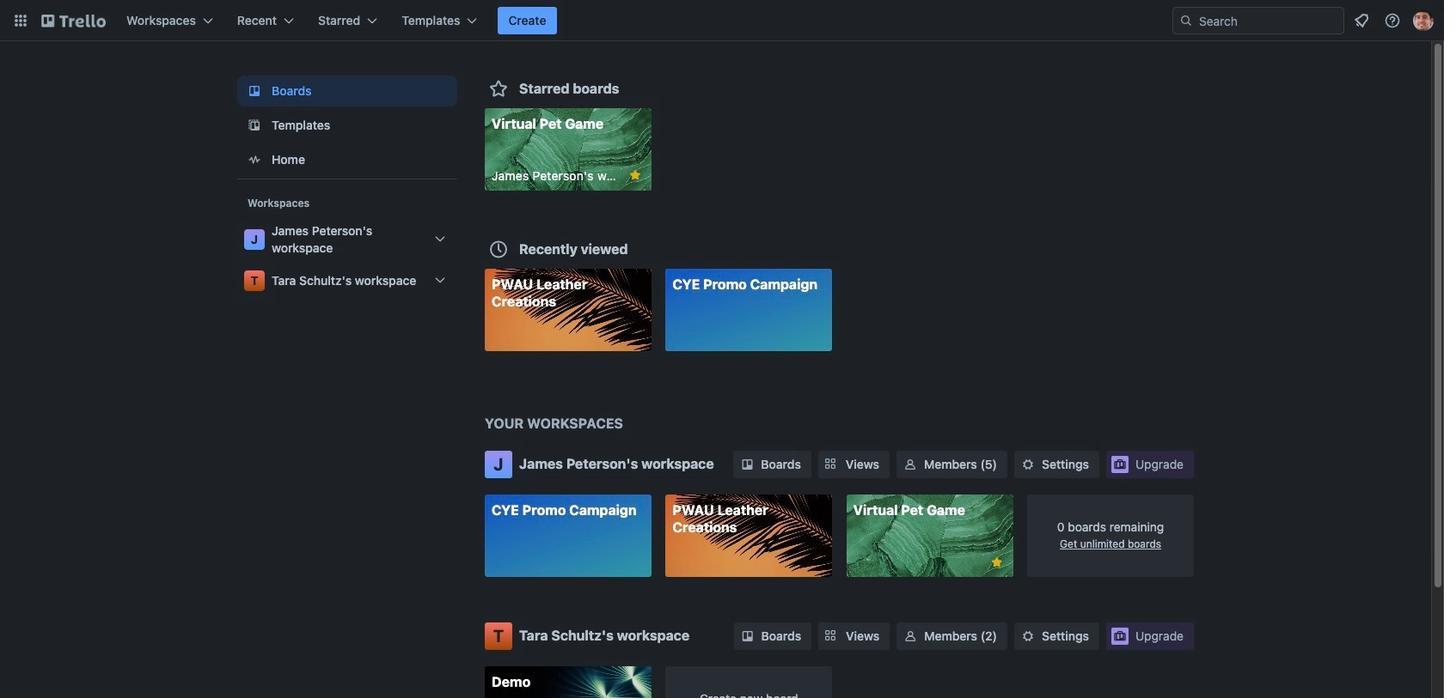 Task type: locate. For each thing, give the bounding box(es) containing it.
board image
[[244, 81, 265, 101]]

open information menu image
[[1384, 12, 1401, 29]]

click to unstar this board. it will be removed from your starred list. image
[[627, 168, 643, 183]]

sm image
[[902, 628, 919, 645], [1019, 628, 1037, 645]]

sm image
[[739, 456, 756, 474], [902, 456, 919, 474], [1019, 456, 1037, 474], [739, 628, 756, 645]]

1 horizontal spatial sm image
[[1019, 628, 1037, 645]]

0 horizontal spatial sm image
[[902, 628, 919, 645]]

Search field
[[1172, 7, 1344, 34]]



Task type: describe. For each thing, give the bounding box(es) containing it.
search image
[[1179, 14, 1193, 28]]

james peterson (jamespeterson93) image
[[1413, 10, 1434, 31]]

back to home image
[[41, 7, 106, 34]]

primary element
[[0, 0, 1444, 41]]

2 sm image from the left
[[1019, 628, 1037, 645]]

0 notifications image
[[1351, 10, 1372, 31]]

template board image
[[244, 115, 265, 136]]

home image
[[244, 150, 265, 170]]

1 sm image from the left
[[902, 628, 919, 645]]



Task type: vqa. For each thing, say whether or not it's contained in the screenshot.
the Ann
no



